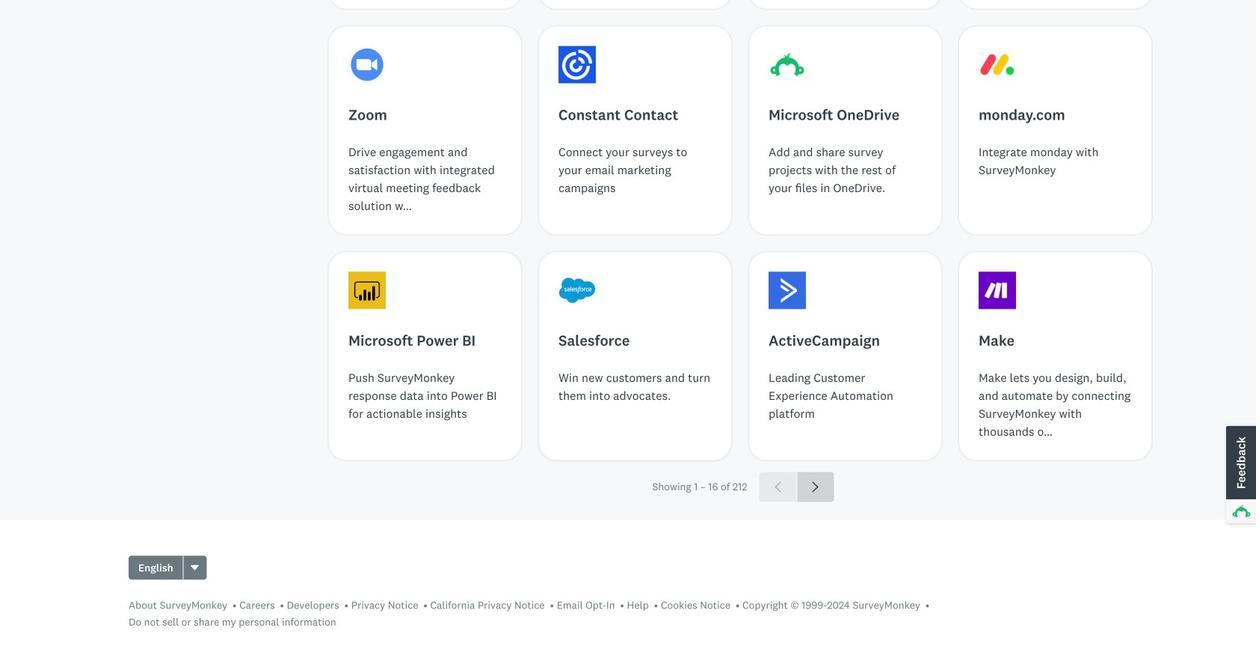 Task type: vqa. For each thing, say whether or not it's contained in the screenshot.
university instructor evaluation template image
no



Task type: describe. For each thing, give the bounding box(es) containing it.
microsoft power bi image
[[349, 272, 386, 309]]

pagination element
[[329, 472, 1152, 502]]

salesforce image
[[559, 272, 596, 309]]

language dropdown image
[[190, 563, 200, 573]]

microsoft onedrive image
[[769, 46, 807, 83]]

0 horizontal spatial group
[[129, 556, 207, 580]]

zoom image
[[349, 46, 386, 83]]

0 vertical spatial group
[[760, 472, 835, 502]]



Task type: locate. For each thing, give the bounding box(es) containing it.
next page image
[[810, 481, 822, 493]]

group
[[760, 472, 835, 502], [129, 556, 207, 580]]

activecampaign image
[[769, 272, 807, 309]]

language dropdown image
[[191, 566, 199, 571]]

make image
[[979, 272, 1017, 309]]

1 vertical spatial group
[[129, 556, 207, 580]]

monday.com image
[[979, 46, 1017, 83]]

1 horizontal spatial group
[[760, 472, 835, 502]]

constant contact image
[[559, 46, 596, 83]]



